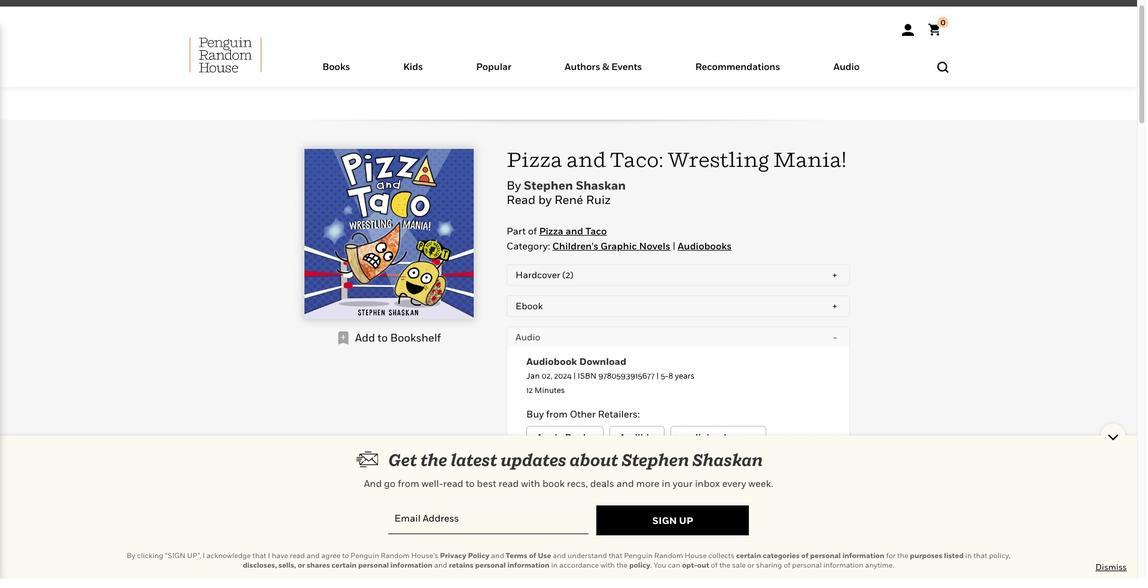 Task type: locate. For each thing, give the bounding box(es) containing it.
with
[[521, 478, 541, 490], [601, 561, 615, 570]]

of
[[528, 225, 537, 237], [529, 551, 537, 560], [802, 551, 809, 560], [711, 561, 718, 570], [784, 561, 791, 570]]

up
[[679, 515, 694, 527]]

1 vertical spatial audio
[[516, 331, 541, 342]]

by up read
[[507, 178, 521, 193]]

personal down certain categories of personal information link
[[793, 561, 822, 570]]

go
[[384, 478, 396, 490]]

0 vertical spatial shaskan
[[576, 178, 626, 193]]

stephen
[[524, 178, 573, 193], [622, 450, 689, 470], [704, 564, 752, 576]]

& for authors
[[603, 60, 609, 72]]

in
[[662, 478, 671, 490], [966, 551, 972, 560], [551, 561, 558, 570]]

pizza down "privacy"
[[426, 564, 455, 576]]

of left use
[[529, 551, 537, 560]]

and up children's on the top of the page
[[566, 225, 583, 237]]

accordance
[[560, 561, 599, 570]]

penguin random house image
[[189, 37, 261, 73]]

0 horizontal spatial stephen
[[524, 178, 573, 193]]

pizza and taco: wrestling mania! by stephen shaskan image
[[304, 149, 474, 319]]

0 horizontal spatial by
[[127, 551, 135, 560]]

| right novels
[[673, 240, 676, 252]]

1 horizontal spatial or
[[748, 561, 755, 570]]

dismiss
[[1096, 562, 1128, 572]]

by
[[507, 178, 521, 193], [127, 551, 135, 560]]

0 vertical spatial audio
[[834, 60, 860, 72]]

2 + from the top
[[833, 300, 838, 311]]

3 that from the left
[[974, 551, 988, 560]]

stephen down 'collects'
[[704, 564, 752, 576]]

0 vertical spatial wrestling
[[668, 147, 770, 172]]

2 vertical spatial in
[[551, 561, 558, 570]]

authors & events
[[565, 60, 642, 72]]

by inside by stephen shaskan read by rené ruiz
[[507, 178, 521, 193]]

of up category:
[[528, 225, 537, 237]]

policy,
[[990, 551, 1011, 560]]

or
[[298, 561, 305, 570], [748, 561, 755, 570]]

1 horizontal spatial in
[[662, 478, 671, 490]]

noble
[[701, 461, 728, 473]]

0 horizontal spatial or
[[298, 561, 305, 570]]

stephen up by
[[524, 178, 573, 193]]

2024
[[554, 371, 572, 381]]

0 vertical spatial stephen
[[524, 178, 573, 193]]

taco: up ruiz
[[610, 147, 664, 172]]

& left noble
[[692, 461, 698, 473]]

12
[[527, 386, 533, 395]]

read
[[443, 478, 464, 490], [499, 478, 519, 490], [290, 551, 305, 560]]

get
[[389, 450, 417, 470]]

certain down 'agree'
[[332, 561, 357, 570]]

0 horizontal spatial in
[[551, 561, 558, 570]]

to
[[378, 331, 388, 344], [466, 478, 475, 490], [342, 551, 349, 560], [326, 564, 339, 576]]

shaskan up ruiz
[[576, 178, 626, 193]]

stephen inside by stephen shaskan read by rené ruiz
[[524, 178, 573, 193]]

kids button
[[377, 58, 450, 87]]

policy
[[468, 551, 490, 560]]

| right 2024
[[574, 371, 576, 381]]

ebook
[[516, 300, 543, 311]]

dismiss link
[[1096, 561, 1128, 573]]

1 vertical spatial by
[[127, 551, 135, 560]]

google
[[537, 489, 569, 501]]

penguin up policy
[[624, 551, 653, 560]]

and up stephen shaskan link on the top of the page
[[567, 147, 606, 172]]

agree
[[321, 551, 341, 560]]

pizza up by
[[507, 147, 563, 172]]

week.
[[749, 478, 774, 490]]

2 penguin from the left
[[624, 551, 653, 560]]

1 horizontal spatial &
[[692, 461, 698, 473]]

taco: down policy
[[481, 564, 510, 576]]

2 horizontal spatial in
[[966, 551, 972, 560]]

1 vertical spatial pizza
[[540, 225, 564, 237]]

0 horizontal spatial &
[[603, 60, 609, 72]]

the up well- at the left
[[421, 450, 448, 470]]

pizza inside part of pizza and taco category: children's graphic novels | audiobooks
[[540, 225, 564, 237]]

1 + from the top
[[833, 270, 838, 280]]

stephen for about
[[704, 564, 752, 576]]

shaskan inside by stephen shaskan read by rené ruiz
[[576, 178, 626, 193]]

sharing
[[757, 561, 782, 570]]

2 horizontal spatial |
[[673, 240, 676, 252]]

0 horizontal spatial wrestling
[[512, 564, 572, 576]]

1 vertical spatial from
[[398, 478, 420, 490]]

that up discloses,
[[253, 551, 266, 560]]

and inside part of pizza and taco category: children's graphic novels | audiobooks
[[566, 225, 583, 237]]

that left the policy,
[[974, 551, 988, 560]]

Email Address text field
[[388, 516, 589, 534]]

"sign
[[165, 551, 185, 560]]

stephen up more
[[622, 450, 689, 470]]

listed
[[945, 551, 964, 560]]

1 vertical spatial +
[[833, 300, 838, 311]]

information down house's
[[391, 561, 433, 570]]

read
[[507, 193, 536, 207]]

0 horizontal spatial read
[[290, 551, 305, 560]]

1 horizontal spatial by
[[507, 178, 521, 193]]

personal down policy
[[475, 561, 506, 570]]

clicking
[[137, 551, 163, 560]]

pizza
[[507, 147, 563, 172], [540, 225, 564, 237], [426, 564, 455, 576]]

1 horizontal spatial with
[[601, 561, 615, 570]]

0 horizontal spatial penguin
[[351, 551, 379, 560]]

and right use
[[553, 551, 566, 560]]

certain
[[737, 551, 762, 560], [332, 561, 357, 570]]

0 vertical spatial mania!
[[774, 147, 847, 172]]

book
[[543, 478, 565, 490]]

1 vertical spatial certain
[[332, 561, 357, 570]]

and go from well-read to best read with book recs, deals and more in your inbox every week.
[[364, 478, 774, 490]]

privacy policy link
[[440, 551, 490, 560]]

books
[[323, 60, 350, 72], [565, 432, 593, 444]]

1 vertical spatial with
[[601, 561, 615, 570]]

0 horizontal spatial certain
[[332, 561, 357, 570]]

of down categories
[[784, 561, 791, 570]]

policy link
[[630, 561, 651, 570]]

certain up sale
[[737, 551, 762, 560]]

1 horizontal spatial penguin
[[624, 551, 653, 560]]

that
[[253, 551, 266, 560], [609, 551, 623, 560], [974, 551, 988, 560]]

0 vertical spatial certain
[[737, 551, 762, 560]]

in left accordance
[[551, 561, 558, 570]]

read right best
[[499, 478, 519, 490]]

0 horizontal spatial books
[[323, 60, 350, 72]]

kids
[[404, 60, 423, 72]]

and
[[364, 478, 382, 490]]

shaskan down categories
[[754, 564, 802, 576]]

penguin
[[351, 551, 379, 560], [624, 551, 653, 560]]

more
[[637, 478, 660, 490]]

0 vertical spatial by
[[507, 178, 521, 193]]

0 vertical spatial with
[[521, 478, 541, 490]]

read up sells,
[[290, 551, 305, 560]]

email
[[395, 512, 421, 524]]

sign
[[653, 515, 677, 527]]

0 vertical spatial from
[[546, 408, 568, 420]]

1 horizontal spatial stephen
[[622, 450, 689, 470]]

by inside by clicking "sign up", i acknowledge that i have read and agree to penguin random house's privacy policy and terms of use and understand that penguin random house collects certain categories of personal information for the purposes listed in that policy, discloses, sells, or shares certain personal information and retains personal information in accordance with the policy . you can opt-out of the sale or sharing of personal information anytime.
[[127, 551, 135, 560]]

that right understand
[[609, 551, 623, 560]]

0 vertical spatial books
[[323, 60, 350, 72]]

0 horizontal spatial that
[[253, 551, 266, 560]]

books button
[[296, 58, 377, 87]]

2 vertical spatial shaskan
[[754, 564, 802, 576]]

can
[[668, 561, 681, 570]]

for
[[887, 551, 896, 560]]

read down latest
[[443, 478, 464, 490]]

.
[[651, 561, 652, 570]]

0 horizontal spatial random
[[381, 551, 410, 560]]

of inside part of pizza and taco category: children's graphic novels | audiobooks
[[528, 225, 537, 237]]

in right listed
[[966, 551, 972, 560]]

the left policy
[[617, 561, 628, 570]]

1 or from the left
[[298, 561, 305, 570]]

every
[[723, 478, 747, 490]]

1 vertical spatial mania!
[[574, 564, 610, 576]]

by clicking "sign up", i acknowledge that i have read and agree to penguin random house's privacy policy and terms of use and understand that penguin random house collects certain categories of personal information for the purposes listed in that policy, discloses, sells, or shares certain personal information and retains personal information in accordance with the policy . you can opt-out of the sale or sharing of personal information anytime.
[[127, 551, 1011, 570]]

purposes listed link
[[911, 551, 964, 560]]

purposes
[[911, 551, 943, 560]]

and left more
[[617, 478, 634, 490]]

hardcover
[[516, 270, 561, 280]]

2 horizontal spatial stephen
[[704, 564, 752, 576]]

personal right "a"
[[358, 561, 389, 570]]

from right the go at the bottom left of the page
[[398, 478, 420, 490]]

random
[[381, 551, 410, 560], [655, 551, 683, 560]]

1 horizontal spatial random
[[655, 551, 683, 560]]

1 horizontal spatial audio
[[834, 60, 860, 72]]

pizza up category:
[[540, 225, 564, 237]]

in left your
[[662, 478, 671, 490]]

1 penguin from the left
[[351, 551, 379, 560]]

2 horizontal spatial read
[[499, 478, 519, 490]]

by
[[539, 193, 552, 207]]

0 vertical spatial &
[[603, 60, 609, 72]]

1 horizontal spatial wrestling
[[668, 147, 770, 172]]

audiobook
[[527, 356, 577, 368]]

random up sample
[[381, 551, 410, 560]]

information up anytime. at the bottom of page
[[843, 551, 885, 560]]

personal right categories
[[811, 551, 841, 560]]

penguin up sample
[[351, 551, 379, 560]]

1 vertical spatial &
[[692, 461, 698, 473]]

isbn
[[578, 371, 597, 381]]

with down understand
[[601, 561, 615, 570]]

kobo link
[[634, 484, 678, 507]]

by left clicking
[[127, 551, 135, 560]]

| left 5-
[[657, 371, 659, 381]]

1 horizontal spatial books
[[565, 432, 593, 444]]

house's
[[411, 551, 438, 560]]

search image
[[938, 62, 949, 73]]

and up retains personal information link
[[491, 551, 504, 560]]

listen to a sample from pizza and taco: wrestling mania!
[[288, 564, 610, 576]]

from right the buy
[[546, 408, 568, 420]]

certain categories of personal information link
[[737, 551, 885, 560]]

with left "book"
[[521, 478, 541, 490]]

barnes
[[657, 461, 689, 473]]

acknowledge
[[207, 551, 251, 560]]

0 horizontal spatial |
[[574, 371, 576, 381]]

| inside part of pizza and taco category: children's graphic novels | audiobooks
[[673, 240, 676, 252]]

audible link
[[610, 426, 665, 449]]

information down certain categories of personal information link
[[824, 561, 864, 570]]

& left events
[[603, 60, 609, 72]]

0 vertical spatial taco:
[[610, 147, 664, 172]]

to inside by clicking "sign up", i acknowledge that i have read and agree to penguin random house's privacy policy and terms of use and understand that penguin random house collects certain categories of personal information for the purposes listed in that policy, discloses, sells, or shares certain personal information and retains personal information in accordance with the policy . you can opt-out of the sale or sharing of personal information anytime.
[[342, 551, 349, 560]]

mania!
[[774, 147, 847, 172], [574, 564, 610, 576]]

0 horizontal spatial taco:
[[481, 564, 510, 576]]

random up can
[[655, 551, 683, 560]]

1 vertical spatial wrestling
[[512, 564, 572, 576]]

2 vertical spatial stephen
[[704, 564, 752, 576]]

or right sale
[[748, 561, 755, 570]]

main navigation element
[[160, 37, 978, 87]]

1 horizontal spatial certain
[[737, 551, 762, 560]]

to up discloses, sells, or shares certain personal information link
[[342, 551, 349, 560]]

2 random from the left
[[655, 551, 683, 560]]

1 horizontal spatial mania!
[[774, 147, 847, 172]]

1 random from the left
[[381, 551, 410, 560]]

books inside dropdown button
[[323, 60, 350, 72]]

shaskan down audiobooks.com link
[[693, 450, 763, 470]]

years
[[675, 371, 695, 381]]

popular button
[[450, 58, 538, 87]]

the right for
[[898, 551, 909, 560]]

your
[[673, 478, 693, 490]]

of right categories
[[802, 551, 809, 560]]

& inside popup button
[[603, 60, 609, 72]]

apple books link
[[527, 426, 604, 449]]

1 vertical spatial in
[[966, 551, 972, 560]]

sells,
[[279, 561, 296, 570]]

read inside by clicking "sign up", i acknowledge that i have read and agree to penguin random house's privacy policy and terms of use and understand that penguin random house collects certain categories of personal information for the purposes listed in that policy, discloses, sells, or shares certain personal information and retains personal information in accordance with the policy . you can opt-out of the sale or sharing of personal information anytime.
[[290, 551, 305, 560]]

or right sells,
[[298, 561, 305, 570]]

0 vertical spatial +
[[833, 270, 838, 280]]

audiobookstore.com
[[537, 461, 631, 473]]

from down house's
[[394, 564, 424, 576]]

pizza and taco link
[[540, 225, 607, 237]]

children's
[[553, 240, 599, 252]]

1 horizontal spatial that
[[609, 551, 623, 560]]

0 horizontal spatial mania!
[[574, 564, 610, 576]]

2 horizontal spatial that
[[974, 551, 988, 560]]

get the latest updates about stephen shaskan
[[389, 450, 763, 470]]



Task type: describe. For each thing, give the bounding box(es) containing it.
to left best
[[466, 478, 475, 490]]

play
[[572, 489, 591, 501]]

add
[[355, 331, 375, 344]]

about stephen shaskan
[[668, 564, 802, 576]]

audio button
[[807, 58, 887, 87]]

1 that from the left
[[253, 551, 266, 560]]

jan
[[527, 371, 540, 381]]

1 vertical spatial shaskan
[[693, 450, 763, 470]]

well-
[[422, 478, 443, 490]]

8
[[669, 371, 674, 381]]

other
[[570, 408, 596, 420]]

2 that from the left
[[609, 551, 623, 560]]

recommendations
[[696, 60, 781, 72]]

libro.fm link
[[684, 484, 744, 507]]

kobo
[[644, 489, 668, 501]]

and down 'privacy policy' link
[[458, 564, 479, 576]]

shaskan for by stephen shaskan read by rené ruiz
[[576, 178, 626, 193]]

best
[[477, 478, 497, 490]]

with inside by clicking "sign up", i acknowledge that i have read and agree to penguin random house's privacy policy and terms of use and understand that penguin random house collects certain categories of personal information for the purposes listed in that policy, discloses, sells, or shares certain personal information and retains personal information in accordance with the policy . you can opt-out of the sale or sharing of personal information anytime.
[[601, 561, 615, 570]]

recommendations button
[[669, 58, 807, 87]]

i
[[268, 551, 270, 560]]

& for barnes
[[692, 461, 698, 473]]

novels
[[640, 240, 671, 252]]

1 vertical spatial taco:
[[481, 564, 510, 576]]

to right add
[[378, 331, 388, 344]]

inbox
[[695, 478, 720, 490]]

children's graphic novels link
[[553, 240, 671, 252]]

of right out
[[711, 561, 718, 570]]

opt-
[[682, 561, 698, 570]]

by for by clicking "sign up", i acknowledge that i have read and agree to penguin random house's privacy policy and terms of use and understand that penguin random house collects certain categories of personal information for the purposes listed in that policy, discloses, sells, or shares certain personal information and retains personal information in accordance with the policy . you can opt-out of the sale or sharing of personal information anytime.
[[127, 551, 135, 560]]

sale
[[733, 561, 746, 570]]

understand
[[568, 551, 607, 560]]

chirp link
[[744, 455, 790, 478]]

2 or from the left
[[748, 561, 755, 570]]

policy
[[630, 561, 651, 570]]

audio inside popup button
[[834, 60, 860, 72]]

2 vertical spatial pizza
[[426, 564, 455, 576]]

privacy
[[440, 551, 466, 560]]

1 horizontal spatial |
[[657, 371, 659, 381]]

0 horizontal spatial with
[[521, 478, 541, 490]]

and down "privacy"
[[434, 561, 447, 570]]

0 vertical spatial in
[[662, 478, 671, 490]]

terms of use link
[[506, 551, 551, 560]]

audiobook download link
[[527, 356, 634, 371]]

collects
[[709, 551, 735, 560]]

about
[[570, 450, 619, 470]]

1 vertical spatial stephen
[[622, 450, 689, 470]]

kids link
[[404, 60, 423, 87]]

popular
[[476, 60, 512, 72]]

stephen shaskan link
[[524, 178, 626, 193]]

the down 'collects'
[[720, 561, 731, 570]]

audiobook download jan 02, 2024 | isbn 9780593915677 | 5-8 years 12 minutes
[[527, 356, 695, 395]]

stephen for by
[[524, 178, 573, 193]]

sign in image
[[902, 24, 914, 36]]

download
[[580, 356, 627, 368]]

retailers:
[[598, 408, 640, 420]]

and up 'shares'
[[307, 551, 320, 560]]

opt-out link
[[682, 561, 710, 570]]

up", i
[[187, 551, 205, 560]]

barnes & noble
[[657, 461, 728, 473]]

a
[[341, 564, 348, 576]]

to left "a"
[[326, 564, 339, 576]]

shopping cart image
[[929, 17, 949, 36]]

audiobooks.com
[[681, 432, 756, 444]]

recommendations link
[[696, 60, 781, 87]]

category:
[[507, 240, 550, 252]]

latest
[[451, 450, 498, 470]]

by stephen shaskan read by rené ruiz
[[507, 178, 626, 207]]

2 vertical spatial from
[[394, 564, 424, 576]]

out
[[698, 561, 710, 570]]

sign up
[[653, 515, 694, 527]]

anytime.
[[866, 561, 895, 570]]

discloses,
[[243, 561, 277, 570]]

shaskan for about stephen shaskan
[[754, 564, 802, 576]]

0 horizontal spatial audio
[[516, 331, 541, 342]]

audiobooks link
[[678, 240, 732, 252]]

add to bookshelf
[[355, 331, 441, 344]]

audio link
[[834, 60, 860, 87]]

authors & events button
[[538, 58, 669, 87]]

9780593915677
[[599, 371, 655, 381]]

information down terms of use link
[[508, 561, 550, 570]]

1 vertical spatial books
[[565, 432, 593, 444]]

chirp
[[754, 461, 780, 473]]

retains personal information link
[[449, 561, 550, 570]]

books link
[[323, 60, 350, 87]]

terms
[[506, 551, 528, 560]]

0 vertical spatial pizza
[[507, 147, 563, 172]]

have
[[272, 551, 288, 560]]

pizza and taco: wrestling mania!
[[507, 147, 847, 172]]

1 horizontal spatial taco:
[[610, 147, 664, 172]]

by for by stephen shaskan read by rené ruiz
[[507, 178, 521, 193]]

02,
[[542, 371, 553, 381]]

shares
[[307, 561, 330, 570]]

barnes & noble link
[[647, 455, 738, 478]]

hardcover (2)
[[516, 270, 574, 280]]

buy from other retailers:
[[527, 408, 640, 420]]

authors & events link
[[565, 60, 642, 87]]

expand/collapse sign up banner image
[[1108, 430, 1120, 448]]

1 horizontal spatial read
[[443, 478, 464, 490]]

listen
[[288, 564, 323, 576]]

part of pizza and taco category: children's graphic novels | audiobooks
[[507, 225, 732, 252]]

sample
[[350, 564, 392, 576]]

rené
[[555, 193, 584, 207]]

apple books
[[537, 432, 593, 444]]

use
[[538, 551, 551, 560]]



Task type: vqa. For each thing, say whether or not it's contained in the screenshot.
request inside HOW DO I REQUEST REPRODUCTION RIGHTS FOR A PORTION OF A PENGUIN RANDOM HOUSE BOOK FOR CLASSROOM USE?
no



